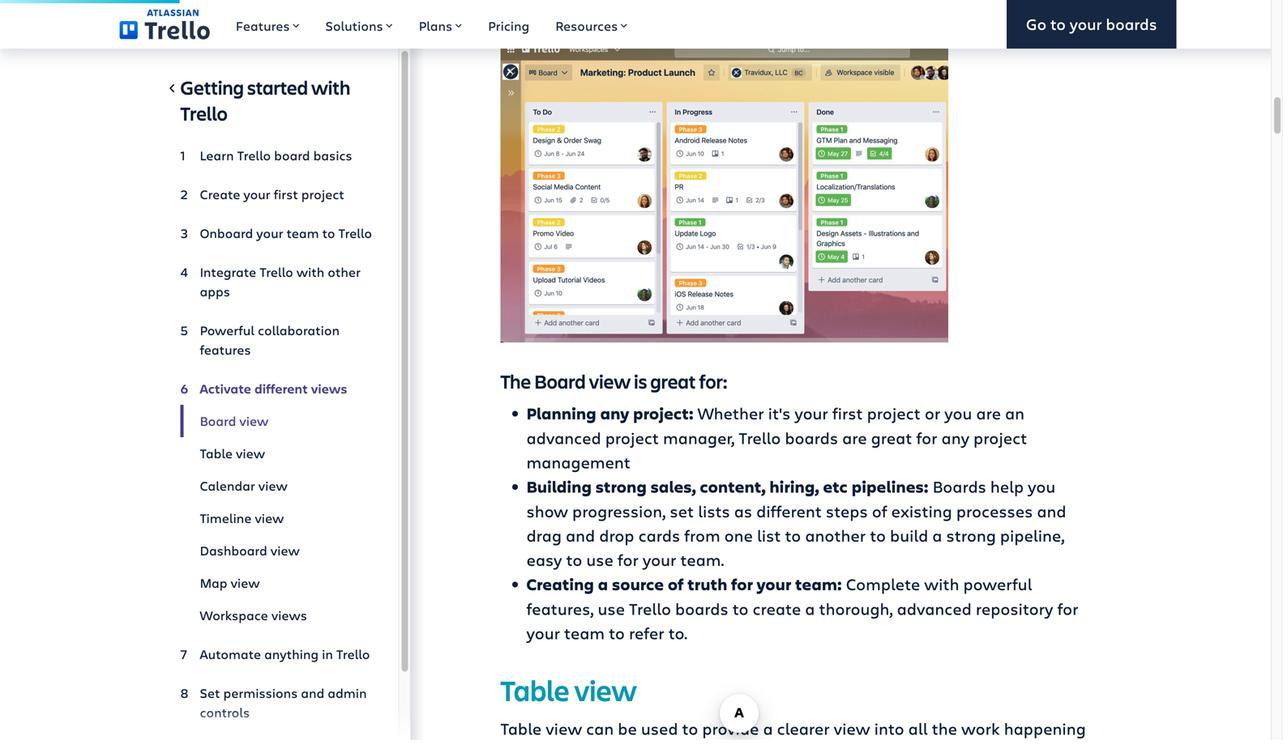 Task type: vqa. For each thing, say whether or not it's contained in the screenshot.
text field
no



Task type: describe. For each thing, give the bounding box(es) containing it.
features button
[[223, 0, 312, 49]]

pricing link
[[475, 0, 542, 49]]

integrate trello with other apps
[[200, 263, 361, 300]]

easy
[[526, 549, 562, 571]]

started
[[247, 75, 308, 100]]

to up other
[[322, 225, 335, 242]]

getting started with trello
[[180, 75, 350, 126]]

0 horizontal spatial great
[[650, 369, 696, 394]]

map view
[[200, 575, 260, 592]]

thorough,
[[819, 598, 893, 620]]

0 vertical spatial views
[[311, 380, 347, 398]]

trello inside onboard your team to trello link
[[338, 225, 372, 242]]

advanced inside whether it's your first project or you are an advanced project manager, trello boards are great for any project management
[[526, 427, 601, 449]]

table for table view
[[200, 445, 233, 462]]

project down planning any project:
[[605, 427, 659, 449]]

permissions
[[223, 685, 298, 702]]

view for timeline view
[[255, 510, 284, 527]]

for:
[[699, 369, 728, 394]]

project left or
[[867, 402, 921, 424]]

clearer
[[777, 718, 830, 740]]

atlassian trello image
[[120, 9, 210, 40]]

0 vertical spatial different
[[254, 380, 308, 398]]

1 vertical spatial are
[[842, 427, 867, 449]]

0 vertical spatial team
[[287, 225, 319, 242]]

first inside whether it's your first project or you are an advanced project manager, trello boards are great for any project management
[[832, 402, 863, 424]]

pipeline,
[[1000, 525, 1065, 547]]

can
[[586, 718, 614, 740]]

plans
[[419, 17, 452, 34]]

features,
[[526, 598, 594, 620]]

with for started
[[311, 75, 350, 100]]

2 vertical spatial table
[[501, 718, 542, 740]]

0 vertical spatial are
[[976, 402, 1001, 424]]

controls
[[200, 704, 250, 722]]

another
[[805, 525, 866, 547]]

to.
[[669, 623, 687, 644]]

you inside whether it's your first project or you are an advanced project manager, trello boards are great for any project management
[[945, 402, 972, 424]]

map
[[200, 575, 227, 592]]

pricing
[[488, 17, 530, 34]]

a left source
[[598, 574, 608, 596]]

for right truth
[[731, 574, 753, 596]]

from
[[684, 525, 720, 547]]

for inside complete with powerful features, use trello boards to create a thorough, advanced repository for your team to refer to.
[[1057, 598, 1079, 620]]

for inside whether it's your first project or you are an advanced project manager, trello boards are great for any project management
[[916, 427, 937, 449]]

solutions button
[[312, 0, 406, 49]]

trello inside the automate anything in trello link
[[336, 646, 370, 663]]

powerful collaboration features
[[200, 322, 340, 359]]

getting started with trello link
[[180, 75, 372, 133]]

building strong sales, content, hiring, etc pipelines:
[[526, 476, 929, 498]]

help
[[990, 476, 1024, 498]]

1 vertical spatial views
[[271, 607, 307, 625]]

features
[[200, 341, 251, 359]]

map view link
[[180, 567, 372, 600]]

powerful collaboration features link
[[180, 315, 372, 366]]

trello inside learn trello board basics link
[[237, 147, 271, 164]]

to left create
[[733, 598, 749, 620]]

board
[[274, 147, 310, 164]]

provide
[[702, 718, 759, 740]]

workspace views link
[[180, 600, 372, 632]]

a inside boards help you show progression, set lists as different steps of existing processes and drag and drop cards from one list to another to build a strong pipeline, easy to use for your team.
[[932, 525, 942, 547]]

work
[[961, 718, 1000, 740]]

boards help you show progression, set lists as different steps of existing processes and drag and drop cards from one list to another to build a strong pipeline, easy to use for your team.
[[526, 476, 1066, 571]]

set permissions and admin controls link
[[180, 678, 372, 730]]

timeline view link
[[180, 503, 372, 535]]

it's
[[768, 402, 791, 424]]

resources button
[[542, 0, 641, 49]]

manager,
[[663, 427, 735, 449]]

project down an
[[974, 427, 1027, 449]]

team inside complete with powerful features, use trello boards to create a thorough, advanced repository for your team to refer to.
[[564, 623, 605, 644]]

getting
[[180, 75, 244, 100]]

create
[[753, 598, 801, 620]]

workspace views
[[200, 607, 307, 625]]

creating a source of truth for your team:
[[526, 574, 842, 596]]

plans button
[[406, 0, 475, 49]]

cards
[[638, 525, 680, 547]]

the
[[932, 718, 957, 740]]

drag
[[526, 525, 562, 547]]

your down create your first project
[[256, 225, 283, 242]]

view for table view table view can be used to provide a clearer view into all the work happening
[[574, 672, 637, 710]]

activate
[[200, 380, 251, 398]]

view left is
[[589, 369, 631, 394]]

your right go
[[1070, 13, 1102, 35]]

table view link
[[180, 438, 372, 470]]

0 vertical spatial and
[[1037, 501, 1066, 522]]

project:
[[633, 403, 694, 425]]

planning any project:
[[526, 403, 694, 425]]

existing
[[891, 501, 952, 522]]

to right go
[[1050, 13, 1066, 35]]

table view
[[200, 445, 265, 462]]

into
[[874, 718, 904, 740]]

set
[[200, 685, 220, 702]]

view for board view
[[239, 413, 269, 430]]

1 vertical spatial of
[[668, 574, 684, 596]]

basics
[[313, 147, 352, 164]]

truth
[[687, 574, 727, 596]]

progression,
[[572, 501, 666, 522]]

the board view is great for:
[[501, 369, 728, 394]]

list
[[757, 525, 781, 547]]

dashboard view link
[[180, 535, 372, 567]]

onboard your team to trello
[[200, 225, 372, 242]]

0 vertical spatial strong
[[596, 476, 647, 498]]

board view
[[200, 413, 269, 430]]

complete
[[846, 574, 920, 595]]



Task type: locate. For each thing, give the bounding box(es) containing it.
activate different views link
[[180, 373, 372, 405]]

with inside getting started with trello
[[311, 75, 350, 100]]

0 vertical spatial with
[[311, 75, 350, 100]]

whether it's your first project or you are an advanced project manager, trello boards are great for any project management
[[526, 402, 1027, 473]]

integrate
[[200, 263, 256, 281]]

and
[[1037, 501, 1066, 522], [566, 525, 595, 547], [301, 685, 324, 702]]

refer
[[629, 623, 664, 644]]

sales,
[[651, 476, 696, 498]]

your inside complete with powerful features, use trello boards to create a thorough, advanced repository for your team to refer to.
[[526, 623, 560, 644]]

for inside boards help you show progression, set lists as different steps of existing processes and drag and drop cards from one list to another to build a strong pipeline, easy to use for your team.
[[618, 549, 639, 571]]

use inside complete with powerful features, use trello boards to create a thorough, advanced repository for your team to refer to.
[[598, 598, 625, 620]]

view right map
[[231, 575, 260, 592]]

0 horizontal spatial and
[[301, 685, 324, 702]]

different inside boards help you show progression, set lists as different steps of existing processes and drag and drop cards from one list to another to build a strong pipeline, easy to use for your team.
[[756, 501, 822, 522]]

1 horizontal spatial you
[[1028, 476, 1056, 498]]

used
[[641, 718, 678, 740]]

one
[[724, 525, 753, 547]]

to right used
[[682, 718, 698, 740]]

view up the can
[[574, 672, 637, 710]]

drop
[[599, 525, 634, 547]]

1 horizontal spatial first
[[832, 402, 863, 424]]

view for calendar view
[[258, 477, 288, 495]]

go to your boards
[[1026, 13, 1157, 35]]

use
[[586, 549, 614, 571], [598, 598, 625, 620]]

create
[[200, 186, 240, 203]]

0 vertical spatial you
[[945, 402, 972, 424]]

view down calendar view link
[[255, 510, 284, 527]]

automate anything in trello
[[200, 646, 370, 663]]

boards inside complete with powerful features, use trello boards to create a thorough, advanced repository for your team to refer to.
[[675, 598, 728, 620]]

dashboard
[[200, 542, 267, 560]]

your down cards
[[643, 549, 676, 571]]

your up create
[[757, 574, 791, 596]]

strong inside boards help you show progression, set lists as different steps of existing processes and drag and drop cards from one list to another to build a strong pipeline, easy to use for your team.
[[946, 525, 996, 547]]

1 vertical spatial boards
[[785, 427, 838, 449]]

1 vertical spatial first
[[832, 402, 863, 424]]

content,
[[700, 476, 766, 498]]

use down drop
[[586, 549, 614, 571]]

of left truth
[[668, 574, 684, 596]]

and left drop
[[566, 525, 595, 547]]

with for trello
[[296, 263, 324, 281]]

great up pipelines:
[[871, 427, 912, 449]]

0 horizontal spatial boards
[[675, 598, 728, 620]]

2 vertical spatial boards
[[675, 598, 728, 620]]

automate
[[200, 646, 261, 663]]

processes
[[956, 501, 1033, 522]]

view for map view
[[231, 575, 260, 592]]

advanced inside complete with powerful features, use trello boards to create a thorough, advanced repository for your team to refer to.
[[897, 598, 972, 620]]

0 horizontal spatial first
[[274, 186, 298, 203]]

team:
[[795, 574, 842, 596]]

powerful
[[963, 574, 1032, 595]]

be
[[618, 718, 637, 740]]

view for table view
[[236, 445, 265, 462]]

view for dashboard view
[[271, 542, 300, 560]]

table view table view can be used to provide a clearer view into all the work happening
[[501, 672, 1086, 741]]

great inside whether it's your first project or you are an advanced project manager, trello boards are great for any project management
[[871, 427, 912, 449]]

with left other
[[296, 263, 324, 281]]

your inside boards help you show progression, set lists as different steps of existing processes and drag and drop cards from one list to another to build a strong pipeline, easy to use for your team.
[[643, 549, 676, 571]]

1 horizontal spatial are
[[976, 402, 1001, 424]]

anything
[[264, 646, 319, 663]]

with inside complete with powerful features, use trello boards to create a thorough, advanced repository for your team to refer to.
[[924, 574, 959, 595]]

1 vertical spatial different
[[756, 501, 822, 522]]

are
[[976, 402, 1001, 424], [842, 427, 867, 449]]

management
[[526, 452, 631, 473]]

page progress progress bar
[[0, 0, 180, 3]]

view left the can
[[546, 718, 582, 740]]

for right the repository
[[1057, 598, 1079, 620]]

0 horizontal spatial any
[[600, 403, 629, 425]]

to right the list
[[785, 525, 801, 547]]

learn trello board basics link
[[180, 139, 372, 172]]

for down or
[[916, 427, 937, 449]]

trello right "in"
[[336, 646, 370, 663]]

0 horizontal spatial of
[[668, 574, 684, 596]]

view left into
[[834, 718, 870, 740]]

2 horizontal spatial and
[[1037, 501, 1066, 522]]

views up "board view" link
[[311, 380, 347, 398]]

board view link
[[180, 405, 372, 438]]

1 horizontal spatial strong
[[946, 525, 996, 547]]

1 horizontal spatial great
[[871, 427, 912, 449]]

team down the features,
[[564, 623, 605, 644]]

you inside boards help you show progression, set lists as different steps of existing processes and drag and drop cards from one list to another to build a strong pipeline, easy to use for your team.
[[1028, 476, 1056, 498]]

1 vertical spatial with
[[296, 263, 324, 281]]

view down table view link
[[258, 477, 288, 495]]

1 vertical spatial board
[[200, 413, 236, 430]]

onboard your team to trello link
[[180, 217, 372, 250]]

show
[[526, 501, 568, 522]]

trello down getting
[[180, 101, 228, 126]]

source
[[612, 574, 664, 596]]

calendar view link
[[180, 470, 372, 503]]

creating
[[526, 574, 594, 596]]

with
[[311, 75, 350, 100], [296, 263, 324, 281], [924, 574, 959, 595]]

0 horizontal spatial team
[[287, 225, 319, 242]]

and up pipeline,
[[1037, 501, 1066, 522]]

different up "board view" link
[[254, 380, 308, 398]]

your right it's
[[795, 402, 828, 424]]

your down the features,
[[526, 623, 560, 644]]

project
[[301, 186, 344, 203], [867, 402, 921, 424], [605, 427, 659, 449], [974, 427, 1027, 449]]

0 vertical spatial board
[[534, 369, 586, 394]]

a down "team:"
[[805, 598, 815, 620]]

0 horizontal spatial different
[[254, 380, 308, 398]]

trello right learn
[[237, 147, 271, 164]]

view down "activate different views"
[[239, 413, 269, 430]]

any
[[600, 403, 629, 425], [942, 427, 970, 449]]

0 vertical spatial first
[[274, 186, 298, 203]]

are up the 'etc'
[[842, 427, 867, 449]]

1 vertical spatial any
[[942, 427, 970, 449]]

views down the 'map view' link on the bottom left of page
[[271, 607, 307, 625]]

collaboration
[[258, 322, 340, 339]]

use down source
[[598, 598, 625, 620]]

a left the clearer
[[763, 718, 773, 740]]

timeline view
[[200, 510, 284, 527]]

board down activate
[[200, 413, 236, 430]]

workspace
[[200, 607, 268, 625]]

to left 'refer'
[[609, 623, 625, 644]]

an
[[1005, 402, 1025, 424]]

the
[[501, 369, 531, 394]]

first up onboard your team to trello
[[274, 186, 298, 203]]

trello inside getting started with trello
[[180, 101, 228, 126]]

1 vertical spatial table
[[501, 672, 570, 710]]

to up creating
[[566, 549, 582, 571]]

integrate trello with other apps link
[[180, 256, 372, 308]]

you right help
[[1028, 476, 1056, 498]]

0 vertical spatial great
[[650, 369, 696, 394]]

2 vertical spatial and
[[301, 685, 324, 702]]

trello inside complete with powerful features, use trello boards to create a thorough, advanced repository for your team to refer to.
[[629, 598, 671, 620]]

onboard
[[200, 225, 253, 242]]

any down the board view is great for:
[[600, 403, 629, 425]]

0 horizontal spatial board
[[200, 413, 236, 430]]

advanced
[[526, 427, 601, 449], [897, 598, 972, 620]]

you right or
[[945, 402, 972, 424]]

admin
[[328, 685, 367, 702]]

calendar view
[[200, 477, 288, 495]]

repository
[[976, 598, 1053, 620]]

set
[[670, 501, 694, 522]]

great right is
[[650, 369, 696, 394]]

2 horizontal spatial boards
[[1106, 13, 1157, 35]]

building
[[526, 476, 592, 498]]

0 horizontal spatial advanced
[[526, 427, 601, 449]]

strong down processes
[[946, 525, 996, 547]]

apps
[[200, 283, 230, 300]]

as
[[734, 501, 752, 522]]

any up boards
[[942, 427, 970, 449]]

with right "started"
[[311, 75, 350, 100]]

trello up other
[[338, 225, 372, 242]]

1 vertical spatial and
[[566, 525, 595, 547]]

calendar
[[200, 477, 255, 495]]

1 vertical spatial advanced
[[897, 598, 972, 620]]

0 vertical spatial table
[[200, 445, 233, 462]]

0 vertical spatial use
[[586, 549, 614, 571]]

1 vertical spatial strong
[[946, 525, 996, 547]]

0 vertical spatial of
[[872, 501, 887, 522]]

all
[[908, 718, 928, 740]]

1 vertical spatial team
[[564, 623, 605, 644]]

1 vertical spatial use
[[598, 598, 625, 620]]

0 horizontal spatial views
[[271, 607, 307, 625]]

advanced down complete
[[897, 598, 972, 620]]

with inside integrate trello with other apps
[[296, 263, 324, 281]]

different down the hiring, at bottom right
[[756, 501, 822, 522]]

2 vertical spatial with
[[924, 574, 959, 595]]

learn
[[200, 147, 234, 164]]

team down "create your first project" link
[[287, 225, 319, 242]]

0 vertical spatial any
[[600, 403, 629, 425]]

1 horizontal spatial different
[[756, 501, 822, 522]]

to left build
[[870, 525, 886, 547]]

1 horizontal spatial advanced
[[897, 598, 972, 620]]

lists
[[698, 501, 730, 522]]

and inside set permissions and admin controls
[[301, 685, 324, 702]]

steps
[[826, 501, 868, 522]]

project down basics
[[301, 186, 344, 203]]

a inside table view table view can be used to provide a clearer view into all the work happening
[[763, 718, 773, 740]]

etc
[[823, 476, 848, 498]]

activate different views
[[200, 380, 347, 398]]

1 horizontal spatial team
[[564, 623, 605, 644]]

or
[[925, 402, 940, 424]]

view down timeline view link
[[271, 542, 300, 560]]

for up source
[[618, 549, 639, 571]]

first
[[274, 186, 298, 203], [832, 402, 863, 424]]

1 horizontal spatial of
[[872, 501, 887, 522]]

timeline
[[200, 510, 252, 527]]

trello down it's
[[739, 427, 781, 449]]

an image showing the board view of a trello board image
[[501, 40, 948, 343]]

strong up the progression,
[[596, 476, 647, 498]]

trello down onboard your team to trello link
[[260, 263, 293, 281]]

of down pipelines:
[[872, 501, 887, 522]]

0 vertical spatial boards
[[1106, 13, 1157, 35]]

hiring,
[[770, 476, 819, 498]]

build
[[890, 525, 928, 547]]

a inside complete with powerful features, use trello boards to create a thorough, advanced repository for your team to refer to.
[[805, 598, 815, 620]]

boards
[[1106, 13, 1157, 35], [785, 427, 838, 449], [675, 598, 728, 620]]

first right it's
[[832, 402, 863, 424]]

any inside whether it's your first project or you are an advanced project manager, trello boards are great for any project management
[[942, 427, 970, 449]]

a right build
[[932, 525, 942, 547]]

go
[[1026, 13, 1047, 35]]

trello inside whether it's your first project or you are an advanced project manager, trello boards are great for any project management
[[739, 427, 781, 449]]

0 horizontal spatial are
[[842, 427, 867, 449]]

1 vertical spatial great
[[871, 427, 912, 449]]

0 horizontal spatial strong
[[596, 476, 647, 498]]

boards
[[933, 476, 986, 498]]

go to your boards link
[[1007, 0, 1177, 49]]

view up 'calendar view'
[[236, 445, 265, 462]]

and left admin
[[301, 685, 324, 702]]

your inside whether it's your first project or you are an advanced project manager, trello boards are great for any project management
[[795, 402, 828, 424]]

to inside table view table view can be used to provide a clearer view into all the work happening
[[682, 718, 698, 740]]

learn trello board basics
[[200, 147, 352, 164]]

trello inside integrate trello with other apps
[[260, 263, 293, 281]]

of inside boards help you show progression, set lists as different steps of existing processes and drag and drop cards from one list to another to build a strong pipeline, easy to use for your team.
[[872, 501, 887, 522]]

team
[[287, 225, 319, 242], [564, 623, 605, 644]]

1 horizontal spatial views
[[311, 380, 347, 398]]

your right create
[[243, 186, 270, 203]]

automate anything in trello link
[[180, 639, 372, 671]]

advanced down planning
[[526, 427, 601, 449]]

board up planning
[[534, 369, 586, 394]]

set permissions and admin controls
[[200, 685, 367, 722]]

1 vertical spatial you
[[1028, 476, 1056, 498]]

trello up 'refer'
[[629, 598, 671, 620]]

with left powerful
[[924, 574, 959, 595]]

1 horizontal spatial and
[[566, 525, 595, 547]]

planning
[[526, 403, 596, 425]]

table for table view table view can be used to provide a clearer view into all the work happening
[[501, 672, 570, 710]]

0 vertical spatial advanced
[[526, 427, 601, 449]]

boards inside whether it's your first project or you are an advanced project manager, trello boards are great for any project management
[[785, 427, 838, 449]]

are left an
[[976, 402, 1001, 424]]

board
[[534, 369, 586, 394], [200, 413, 236, 430]]

features
[[236, 17, 290, 34]]

resources
[[555, 17, 618, 34]]

1 horizontal spatial boards
[[785, 427, 838, 449]]

use inside boards help you show progression, set lists as different steps of existing processes and drag and drop cards from one list to another to build a strong pipeline, easy to use for your team.
[[586, 549, 614, 571]]

0 horizontal spatial you
[[945, 402, 972, 424]]

1 horizontal spatial any
[[942, 427, 970, 449]]

1 horizontal spatial board
[[534, 369, 586, 394]]



